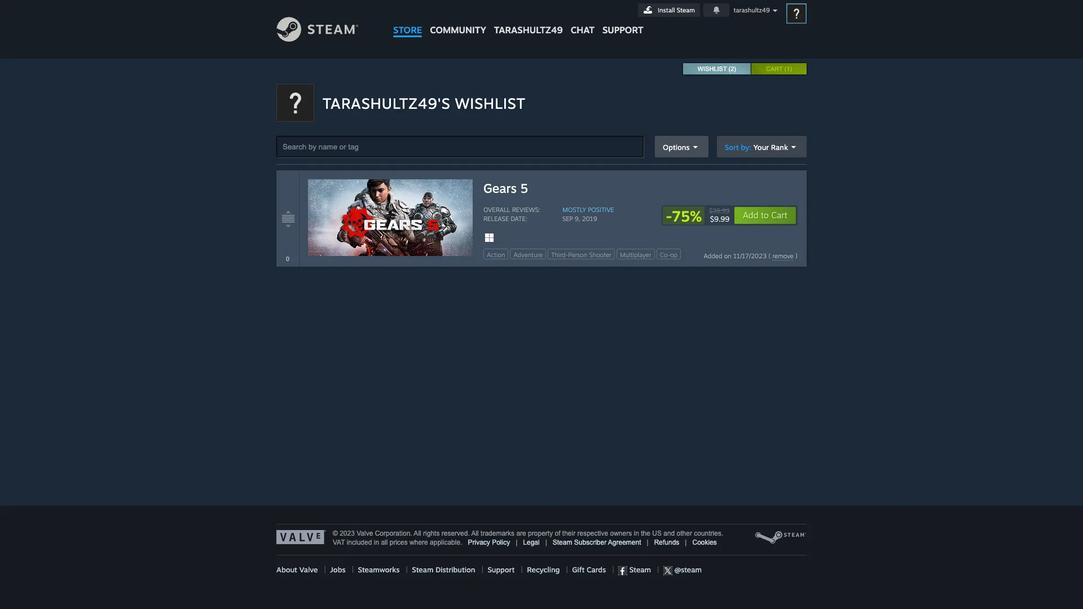 Task type: describe. For each thing, give the bounding box(es) containing it.
privacy
[[468, 539, 491, 547]]

0 horizontal spatial valve
[[300, 566, 318, 575]]

co-op
[[660, 251, 678, 259]]

) for 2
[[735, 65, 737, 72]]

their
[[563, 530, 576, 538]]

jobs
[[330, 566, 346, 575]]

steam right install
[[677, 6, 696, 14]]

install
[[658, 6, 676, 14]]

valve inside © 2023 valve corporation.  all rights reserved.  all trademarks are property of their respective owners in the us and other countries. vat included in all prices where applicable. privacy policy | legal | steam subscriber agreement | refunds | cookies
[[357, 530, 373, 538]]

gift cards link
[[573, 566, 606, 575]]

2 valve software image from the left
[[755, 531, 807, 545]]

by:
[[742, 143, 752, 152]]

options
[[663, 143, 690, 152]]

op
[[671, 251, 678, 259]]

remove
[[773, 252, 794, 260]]

sort by: your rank
[[725, 143, 789, 152]]

adventure
[[514, 251, 543, 259]]

wishlist                 ( 2 )
[[698, 65, 737, 72]]

shooter
[[590, 251, 612, 259]]

add
[[744, 210, 759, 221]]

support
[[488, 566, 515, 575]]

steam down where
[[412, 566, 434, 575]]

gears 5 link
[[484, 180, 798, 197]]

legal link
[[524, 539, 540, 547]]

property
[[529, 530, 553, 538]]

gift
[[573, 566, 585, 575]]

multiplayer
[[620, 251, 652, 259]]

refunds
[[655, 539, 680, 547]]

support link
[[599, 0, 648, 38]]

about valve link
[[277, 566, 318, 575]]

2019
[[583, 215, 598, 223]]

cards
[[587, 566, 606, 575]]

9,
[[575, 215, 581, 223]]

mostly
[[563, 206, 587, 214]]

0 horizontal spatial tarashultz49
[[494, 24, 563, 36]]

where
[[410, 539, 428, 547]]

| down the
[[647, 539, 649, 547]]

steam link
[[619, 566, 652, 576]]

support
[[603, 24, 644, 36]]

added
[[704, 252, 723, 260]]

| left 'jobs' link
[[324, 566, 326, 575]]

| down refunds link
[[652, 566, 664, 575]]

of
[[555, 530, 561, 538]]

all
[[381, 539, 388, 547]]

| down are
[[516, 539, 518, 547]]

reviews:
[[512, 206, 541, 214]]

steam down agreement
[[628, 566, 652, 575]]

added on 11/17/2023 ( remove )
[[704, 252, 798, 260]]

overall
[[484, 206, 511, 214]]

your
[[754, 143, 770, 152]]

11/17/2023
[[734, 252, 767, 260]]

and
[[664, 530, 675, 538]]

@steam
[[673, 566, 702, 575]]

$39.99
[[710, 207, 730, 215]]

steam subscriber agreement link
[[553, 539, 642, 547]]

to
[[762, 210, 769, 221]]

2023
[[340, 530, 355, 538]]

the
[[641, 530, 651, 538]]

) for 1
[[791, 65, 793, 72]]

1 vertical spatial in
[[374, 539, 379, 547]]

-
[[666, 207, 673, 225]]

-75%
[[666, 207, 703, 225]]

steamworks
[[358, 566, 400, 575]]

release
[[484, 215, 509, 223]]

chat
[[571, 24, 595, 36]]

| left gift
[[567, 566, 568, 575]]

tarashultz49 link
[[491, 0, 567, 41]]

community
[[430, 24, 487, 36]]

privacy policy link
[[468, 539, 510, 547]]

| left support
[[482, 566, 484, 575]]

cookies
[[693, 539, 717, 547]]

policy
[[492, 539, 510, 547]]

steam distribution link
[[412, 566, 476, 575]]

75%
[[673, 207, 703, 225]]

recycling
[[527, 566, 560, 575]]

$9.99
[[711, 215, 730, 224]]

reserved.
[[442, 530, 470, 538]]

| down other
[[686, 539, 687, 547]]

trademarks
[[481, 530, 515, 538]]

cart         ( 1 )
[[767, 65, 793, 72]]

subscriber
[[575, 539, 607, 547]]

1
[[787, 65, 791, 72]]



Task type: locate. For each thing, give the bounding box(es) containing it.
2 all from the left
[[472, 530, 479, 538]]

( right the wishlist
[[729, 65, 731, 72]]

cart inside add to cart link
[[772, 210, 788, 221]]

sep 9, 2019
[[563, 215, 598, 223]]

sort
[[725, 143, 739, 152]]

tarashultz49's
[[323, 94, 451, 112]]

1 horizontal spatial )
[[791, 65, 793, 72]]

community link
[[426, 0, 491, 41]]

owners
[[611, 530, 632, 538]]

sep
[[563, 215, 573, 223]]

gears 5
[[484, 181, 529, 196]]

valve
[[357, 530, 373, 538], [300, 566, 318, 575]]

tarashultz49
[[734, 6, 771, 14], [494, 24, 563, 36]]

cart
[[767, 65, 783, 72], [772, 210, 788, 221]]

gears
[[484, 181, 517, 196]]

0 horizontal spatial valve software image
[[277, 531, 326, 545]]

2
[[731, 65, 735, 72]]

refunds link
[[655, 539, 680, 547]]

©
[[333, 530, 338, 538]]

store
[[394, 24, 422, 36]]

valve right 'about'
[[300, 566, 318, 575]]

action
[[487, 251, 506, 259]]

valve up included
[[357, 530, 373, 538]]

wishlist
[[698, 65, 727, 72]]

( left remove
[[769, 252, 771, 260]]

1 valve software image from the left
[[277, 531, 326, 545]]

| right the cards
[[613, 566, 615, 575]]

2 horizontal spatial )
[[796, 252, 798, 260]]

overall reviews:
[[484, 206, 541, 214]]

0 vertical spatial tarashultz49
[[734, 6, 771, 14]]

@steam link
[[664, 566, 702, 576]]

)
[[735, 65, 737, 72], [791, 65, 793, 72], [796, 252, 798, 260]]

install steam link
[[639, 3, 701, 17]]

co-
[[660, 251, 671, 259]]

on
[[725, 252, 732, 260]]

distribution
[[436, 566, 476, 575]]

wishlist
[[455, 94, 526, 112]]

respective
[[578, 530, 609, 538]]

1 vertical spatial cart
[[772, 210, 788, 221]]

| right 'jobs' link
[[352, 566, 354, 575]]

1 all from the left
[[414, 530, 422, 538]]

prices
[[390, 539, 408, 547]]

0 horizontal spatial (
[[729, 65, 731, 72]]

mostly positive release date:
[[484, 206, 615, 223]]

in
[[634, 530, 640, 538], [374, 539, 379, 547]]

0 vertical spatial in
[[634, 530, 640, 538]]

| right steamworks
[[406, 566, 408, 575]]

2 horizontal spatial (
[[785, 65, 787, 72]]

0 horizontal spatial in
[[374, 539, 379, 547]]

( for 1
[[785, 65, 787, 72]]

| down property
[[546, 539, 548, 547]]

countries.
[[695, 530, 724, 538]]

1 horizontal spatial all
[[472, 530, 479, 538]]

all up where
[[414, 530, 422, 538]]

in left all
[[374, 539, 379, 547]]

( right 2
[[785, 65, 787, 72]]

install steam
[[658, 6, 696, 14]]

Search by name or tag text field
[[277, 136, 644, 158]]

© 2023 valve corporation.  all rights reserved.  all trademarks are property of their respective owners in the us and other countries. vat included in all prices where applicable. privacy policy | legal | steam subscriber agreement | refunds | cookies
[[333, 530, 724, 547]]

chat link
[[567, 0, 599, 38]]

are
[[517, 530, 527, 538]]

agreement
[[609, 539, 642, 547]]

cart right to
[[772, 210, 788, 221]]

store link
[[390, 0, 426, 41]]

valve software image
[[277, 531, 326, 545], [755, 531, 807, 545]]

steam inside © 2023 valve corporation.  all rights reserved.  all trademarks are property of their respective owners in the us and other countries. vat included in all prices where applicable. privacy policy | legal | steam subscriber agreement | refunds | cookies
[[553, 539, 573, 547]]

0 horizontal spatial all
[[414, 530, 422, 538]]

1 horizontal spatial valve
[[357, 530, 373, 538]]

1 horizontal spatial (
[[769, 252, 771, 260]]

legal
[[524, 539, 540, 547]]

None text field
[[279, 254, 296, 264]]

0 horizontal spatial )
[[735, 65, 737, 72]]

included
[[347, 539, 372, 547]]

other
[[677, 530, 693, 538]]

support link
[[488, 566, 515, 575]]

rank
[[772, 143, 789, 152]]

( for 2
[[729, 65, 731, 72]]

1 vertical spatial tarashultz49
[[494, 24, 563, 36]]

cart left 1
[[767, 65, 783, 72]]

about valve | jobs | steamworks | steam distribution | support | recycling | gift cards |
[[277, 566, 619, 575]]

steam down of
[[553, 539, 573, 547]]

in left the
[[634, 530, 640, 538]]

$39.99 $9.99
[[710, 207, 730, 224]]

0 vertical spatial cart
[[767, 65, 783, 72]]

corporation.
[[375, 530, 413, 538]]

5
[[521, 181, 529, 196]]

all up privacy in the left bottom of the page
[[472, 530, 479, 538]]

third-
[[552, 251, 569, 259]]

add to cart link
[[735, 207, 797, 225]]

1 horizontal spatial tarashultz49
[[734, 6, 771, 14]]

1 horizontal spatial in
[[634, 530, 640, 538]]

positive
[[588, 206, 615, 214]]

| right support
[[521, 566, 523, 575]]

1 horizontal spatial valve software image
[[755, 531, 807, 545]]

1 vertical spatial valve
[[300, 566, 318, 575]]

steam
[[677, 6, 696, 14], [553, 539, 573, 547], [412, 566, 434, 575], [628, 566, 652, 575]]

|
[[516, 539, 518, 547], [546, 539, 548, 547], [647, 539, 649, 547], [686, 539, 687, 547], [324, 566, 326, 575], [352, 566, 354, 575], [406, 566, 408, 575], [482, 566, 484, 575], [521, 566, 523, 575], [567, 566, 568, 575], [613, 566, 615, 575], [652, 566, 664, 575]]

(
[[729, 65, 731, 72], [785, 65, 787, 72], [769, 252, 771, 260]]

applicable.
[[430, 539, 463, 547]]

0 vertical spatial valve
[[357, 530, 373, 538]]

vat
[[333, 539, 345, 547]]

recycling link
[[527, 566, 560, 575]]

about
[[277, 566, 297, 575]]

date:
[[511, 215, 528, 223]]



Task type: vqa. For each thing, say whether or not it's contained in the screenshot.
2016 on the bottom of the page
no



